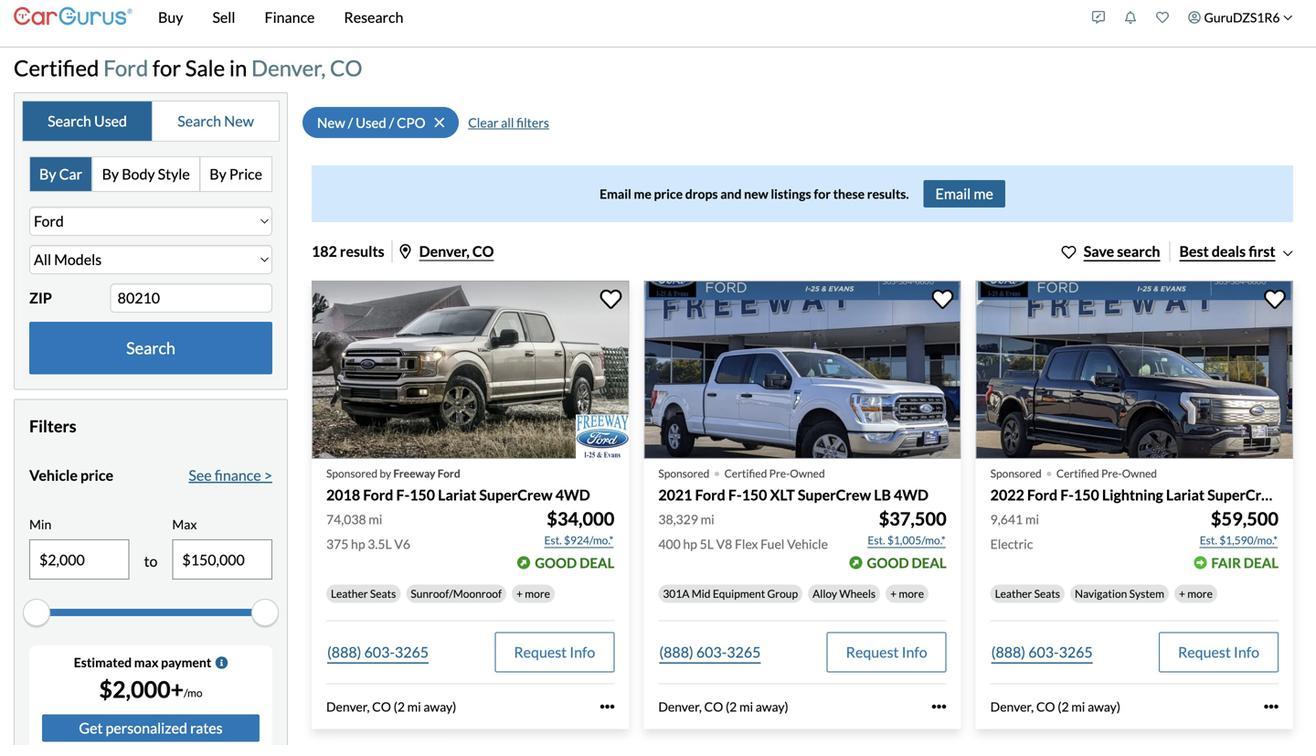 Task type: describe. For each thing, give the bounding box(es) containing it.
get personalized rates button
[[42, 715, 260, 742]]

to
[[144, 552, 158, 570]]

good deal for freeway ford
[[535, 554, 615, 571]]

more for $34,000
[[525, 587, 550, 600]]

(888) 603-3265 for $34,000
[[327, 643, 429, 661]]

away) for $59,500
[[1088, 699, 1121, 715]]

save search
[[1084, 242, 1161, 260]]

375
[[326, 536, 349, 552]]

(888) 603-3265 for $59,500
[[992, 643, 1093, 661]]

and
[[721, 186, 742, 201]]

$2,000+ /mo
[[99, 676, 203, 703]]

est. $1,005/mo.* button
[[867, 531, 947, 549]]

in
[[229, 55, 247, 81]]

3.5l
[[368, 536, 392, 552]]

supercrew inside sponsored by freeway ford 2018 ford f-150 lariat supercrew 4wd
[[479, 486, 553, 504]]

xlt
[[770, 486, 795, 504]]

search for search used
[[48, 112, 91, 130]]

cpo
[[397, 114, 426, 131]]

mid
[[692, 587, 711, 600]]

request info for $37,500
[[846, 643, 928, 661]]

away) for $37,500
[[756, 699, 789, 715]]

certified ford for sale in denver, co
[[14, 55, 363, 81]]

38,329
[[659, 512, 699, 527]]

f- for $59,500
[[1061, 486, 1074, 504]]

payment
[[161, 655, 211, 670]]

denver, co button
[[400, 242, 494, 260]]

sponsored for $59,500
[[991, 467, 1042, 480]]

certified for $59,500
[[1057, 467, 1100, 480]]

182 results
[[312, 242, 385, 260]]

seats for ·
[[1035, 587, 1061, 600]]

sponsored · certified pre-owned 2021 ford f-150 xlt supercrew lb 4wd
[[659, 456, 929, 504]]

lb
[[874, 486, 892, 504]]

603- for $34,000
[[364, 643, 395, 661]]

save search button
[[1062, 240, 1161, 262]]

v6
[[394, 536, 411, 552]]

leather seats for by
[[331, 587, 396, 600]]

good for ·
[[867, 554, 909, 571]]

sunroof/moonroof
[[411, 587, 502, 600]]

by for by body style
[[102, 165, 119, 183]]

74,038 mi 375 hp 3.5l v6
[[326, 512, 411, 552]]

get personalized rates
[[79, 719, 223, 737]]

info for $37,500
[[902, 643, 928, 661]]

clear all filters button
[[468, 111, 550, 133]]

0 vertical spatial vehicle
[[29, 466, 78, 484]]

lariat inside sponsored by freeway ford 2018 ford f-150 lariat supercrew 4wd
[[438, 486, 477, 504]]

2021
[[659, 486, 693, 504]]

finance button
[[250, 0, 330, 47]]

research button
[[330, 0, 418, 47]]

request info button for $37,500
[[827, 632, 947, 672]]

ford down 'by'
[[363, 486, 394, 504]]

$924/mo.*
[[564, 533, 614, 547]]

co for $37,500
[[705, 699, 724, 715]]

ZIP telephone field
[[110, 283, 273, 313]]

antimatter blue metallic 2022 ford f-150 lightning lariat supercrew awd pickup truck all-wheel drive automatic image
[[976, 281, 1294, 459]]

see
[[189, 466, 212, 484]]

search for search new
[[178, 112, 221, 130]]

new
[[745, 186, 769, 201]]

(888) 603-3265 button for $37,500
[[659, 632, 762, 672]]

search
[[1118, 242, 1161, 260]]

body
[[122, 165, 155, 183]]

1 vertical spatial price
[[80, 466, 113, 484]]

+ for $59,500
[[1180, 587, 1186, 600]]

1 vertical spatial for
[[814, 186, 831, 201]]

(888) 603-3265 button for $59,500
[[991, 632, 1094, 672]]

vehicle price
[[29, 466, 113, 484]]

buy button
[[144, 0, 198, 47]]

· for $59,500
[[1046, 456, 1053, 488]]

by price
[[210, 165, 262, 183]]

gurudzs1r6 menu item
[[1179, 0, 1303, 43]]

sell button
[[198, 0, 250, 47]]

denver, co (2 mi away) for $34,000
[[326, 699, 457, 715]]

request for $37,500
[[846, 643, 899, 661]]

navigation
[[1075, 587, 1128, 600]]

gurudzs1r6 menu
[[1083, 0, 1303, 43]]

$59,500 est. $1,590/mo.*
[[1200, 508, 1279, 547]]

seats for by
[[370, 587, 396, 600]]

clear all filters
[[468, 115, 550, 130]]

filters
[[29, 416, 77, 436]]

(2 for $34,000
[[394, 699, 405, 715]]

fair deal
[[1212, 554, 1279, 571]]

search for search
[[126, 338, 175, 358]]

150 inside sponsored by freeway ford 2018 ford f-150 lariat supercrew 4wd
[[410, 486, 435, 504]]

$1,005/mo.*
[[888, 533, 946, 547]]

request for $34,000
[[514, 643, 567, 661]]

request info for $59,500
[[1179, 643, 1260, 661]]

(2 for $37,500
[[726, 699, 737, 715]]

used inside button
[[356, 114, 387, 131]]

group
[[768, 587, 798, 600]]

ford inside sponsored · certified pre-owned 2022 ford f-150 lightning lariat supercrew awd
[[1028, 486, 1058, 504]]

rates
[[190, 719, 223, 737]]

alloy
[[813, 587, 838, 600]]

+ for $37,500
[[891, 587, 897, 600]]

by car tab
[[30, 157, 93, 191]]

301a mid equipment group
[[663, 587, 798, 600]]

cargurus logo homepage link link
[[14, 0, 133, 43]]

filters
[[517, 115, 550, 130]]

182
[[312, 242, 337, 260]]

drops
[[686, 186, 718, 201]]

9,641 mi electric
[[991, 512, 1040, 552]]

cargurus logo homepage link image
[[14, 0, 133, 43]]

search new tab
[[153, 101, 279, 141]]

2022
[[991, 486, 1025, 504]]

est. for $37,500
[[868, 533, 886, 547]]

awd
[[1284, 486, 1317, 504]]

new / used / cpo
[[317, 114, 426, 131]]

est. $1,590/mo.* button
[[1199, 531, 1279, 549]]

+ more for $37,500
[[891, 587, 925, 600]]

ellipsis h image for $34,000
[[600, 700, 615, 714]]

search new
[[178, 112, 254, 130]]

max
[[172, 517, 197, 532]]

(888) 603-3265 button for $34,000
[[326, 632, 430, 672]]

by body style tab
[[93, 157, 201, 191]]

+ for $34,000
[[517, 587, 523, 600]]

38,329 mi 400 hp 5l v8 flex fuel vehicle
[[659, 512, 828, 552]]

info for $59,500
[[1234, 643, 1260, 661]]

ellipsis h image for $37,500
[[932, 700, 947, 714]]

clear
[[468, 115, 499, 130]]

personalized
[[106, 719, 187, 737]]

5l
[[700, 536, 714, 552]]

lariat inside sponsored · certified pre-owned 2022 ford f-150 lightning lariat supercrew awd
[[1167, 486, 1205, 504]]

open notifications image
[[1125, 11, 1138, 24]]

save
[[1084, 242, 1115, 260]]

gurudzs1r6 button
[[1179, 0, 1303, 43]]

alloy wheels
[[813, 587, 876, 600]]

zip
[[29, 289, 52, 307]]

results.
[[868, 186, 909, 201]]

all
[[501, 115, 514, 130]]

denver, for $37,500
[[659, 699, 702, 715]]

me for email me
[[974, 185, 994, 202]]

estimated max payment
[[74, 655, 211, 670]]

owned for $59,500
[[1123, 467, 1158, 480]]

owned for $37,500
[[790, 467, 825, 480]]

est. $924/mo.* button
[[544, 531, 615, 549]]

by car
[[39, 165, 82, 183]]

request info for $34,000
[[514, 643, 596, 661]]

tab list containing search used
[[22, 100, 280, 142]]

sell
[[213, 8, 235, 26]]

(888) for $34,000
[[327, 643, 362, 661]]

0 vertical spatial price
[[654, 186, 683, 201]]



Task type: locate. For each thing, give the bounding box(es) containing it.
1 horizontal spatial lariat
[[1167, 486, 1205, 504]]

est. down the $34,000
[[545, 533, 562, 547]]

1 + from the left
[[517, 587, 523, 600]]

1 horizontal spatial ·
[[1046, 456, 1053, 488]]

1 horizontal spatial price
[[654, 186, 683, 201]]

0 horizontal spatial 3265
[[395, 643, 429, 661]]

2 horizontal spatial away)
[[1088, 699, 1121, 715]]

2 horizontal spatial more
[[1188, 587, 1213, 600]]

9,641
[[991, 512, 1023, 527]]

2 horizontal spatial +
[[1180, 587, 1186, 600]]

4wd inside sponsored by freeway ford 2018 ford f-150 lariat supercrew 4wd
[[556, 486, 590, 504]]

150 for $59,500
[[1074, 486, 1100, 504]]

3 info from the left
[[1234, 643, 1260, 661]]

1 f- from the left
[[396, 486, 410, 504]]

· right 2022
[[1046, 456, 1053, 488]]

0 horizontal spatial email
[[600, 186, 632, 201]]

(888) 603-3265 for $37,500
[[660, 643, 761, 661]]

ford inside sponsored · certified pre-owned 2021 ford f-150 xlt supercrew lb 4wd
[[695, 486, 726, 504]]

$34,000
[[547, 508, 615, 530]]

2 (888) 603-3265 from the left
[[660, 643, 761, 661]]

est. for $34,000
[[545, 533, 562, 547]]

certified inside sponsored · certified pre-owned 2022 ford f-150 lightning lariat supercrew awd
[[1057, 467, 1100, 480]]

sponsored for $34,000
[[326, 467, 378, 480]]

finance
[[265, 8, 315, 26]]

used left cpo
[[356, 114, 387, 131]]

1 leather from the left
[[331, 587, 368, 600]]

ford down buy dropdown button
[[103, 55, 148, 81]]

1 (888) 603-3265 from the left
[[327, 643, 429, 661]]

leather seats down electric
[[996, 587, 1061, 600]]

0 horizontal spatial leather seats
[[331, 587, 396, 600]]

sponsored · certified pre-owned 2022 ford f-150 lightning lariat supercrew awd
[[991, 456, 1317, 504]]

hp left 5l on the right of page
[[683, 536, 698, 552]]

chevron down image
[[1284, 13, 1293, 22]]

denver, co (2 mi away)
[[326, 699, 457, 715], [659, 699, 789, 715], [991, 699, 1121, 715]]

3 sponsored from the left
[[991, 467, 1042, 480]]

3 603- from the left
[[1029, 643, 1059, 661]]

oxford white 2021 ford f-150 xlt supercrew lb 4wd pickup truck four-wheel drive automatic image
[[644, 281, 962, 459]]

0 horizontal spatial hp
[[351, 536, 365, 552]]

good deal for ·
[[867, 554, 947, 571]]

mi
[[369, 512, 383, 527], [701, 512, 715, 527], [1026, 512, 1040, 527], [408, 699, 421, 715], [740, 699, 754, 715], [1072, 699, 1086, 715]]

search inside button
[[126, 338, 175, 358]]

+ more for $34,000
[[517, 587, 550, 600]]

0 horizontal spatial + more
[[517, 587, 550, 600]]

3 denver, co (2 mi away) from the left
[[991, 699, 1121, 715]]

good
[[535, 554, 577, 571], [867, 554, 909, 571]]

sponsored up 2022
[[991, 467, 1042, 480]]

equipment
[[713, 587, 766, 600]]

request for $59,500
[[1179, 643, 1232, 661]]

1 (2 from the left
[[394, 699, 405, 715]]

leather for by
[[331, 587, 368, 600]]

new / used / cpo button
[[303, 107, 459, 138]]

request info button for $59,500
[[1160, 632, 1279, 672]]

seats left navigation
[[1035, 587, 1061, 600]]

/mo
[[184, 686, 203, 700]]

3265 for $59,500
[[1059, 643, 1093, 661]]

finance
[[215, 466, 261, 484]]

2 horizontal spatial f-
[[1061, 486, 1074, 504]]

3 (888) 603-3265 button from the left
[[991, 632, 1094, 672]]

1 horizontal spatial 3265
[[727, 643, 761, 661]]

new
[[224, 112, 254, 130], [317, 114, 345, 131]]

certified inside sponsored · certified pre-owned 2021 ford f-150 xlt supercrew lb 4wd
[[725, 467, 768, 480]]

deal down $1,590/mo.*
[[1244, 554, 1279, 571]]

hp inside 74,038 mi 375 hp 3.5l v6
[[351, 536, 365, 552]]

flex
[[735, 536, 758, 552]]

1 est. from the left
[[545, 533, 562, 547]]

0 horizontal spatial good
[[535, 554, 577, 571]]

1 horizontal spatial certified
[[725, 467, 768, 480]]

0 horizontal spatial +
[[517, 587, 523, 600]]

by left body
[[102, 165, 119, 183]]

new left cpo
[[317, 114, 345, 131]]

3265 for $37,500
[[727, 643, 761, 661]]

1 horizontal spatial +
[[891, 587, 897, 600]]

4wd
[[556, 486, 590, 504], [894, 486, 929, 504]]

1 horizontal spatial good deal
[[867, 554, 947, 571]]

2 leather seats from the left
[[996, 587, 1061, 600]]

fuel
[[761, 536, 785, 552]]

2 horizontal spatial (888)
[[992, 643, 1026, 661]]

leather seats down 3.5l
[[331, 587, 396, 600]]

1 3265 from the left
[[395, 643, 429, 661]]

2 by from the left
[[102, 165, 119, 183]]

1 by from the left
[[39, 165, 56, 183]]

1 lariat from the left
[[438, 486, 477, 504]]

2 horizontal spatial (888) 603-3265
[[992, 643, 1093, 661]]

0 horizontal spatial info
[[570, 643, 596, 661]]

vehicle right "fuel"
[[787, 536, 828, 552]]

hp right 375
[[351, 536, 365, 552]]

2 horizontal spatial + more
[[1180, 587, 1213, 600]]

price
[[654, 186, 683, 201], [80, 466, 113, 484]]

150 for $37,500
[[742, 486, 768, 504]]

3 supercrew from the left
[[1208, 486, 1282, 504]]

1 deal from the left
[[580, 554, 615, 571]]

deal for $34,000
[[580, 554, 615, 571]]

1 horizontal spatial + more
[[891, 587, 925, 600]]

leather seats for ·
[[996, 587, 1061, 600]]

0 horizontal spatial owned
[[790, 467, 825, 480]]

more down 'est. $924/mo.*' button
[[525, 587, 550, 600]]

see finance > link
[[189, 464, 273, 486]]

ford right the freeway
[[438, 467, 461, 480]]

seats
[[370, 587, 396, 600], [1035, 587, 1061, 600]]

0 horizontal spatial (888)
[[327, 643, 362, 661]]

2 horizontal spatial search
[[178, 112, 221, 130]]

>
[[264, 466, 273, 484]]

buy
[[158, 8, 183, 26]]

1 150 from the left
[[410, 486, 435, 504]]

2 owned from the left
[[1123, 467, 1158, 480]]

owned inside sponsored · certified pre-owned 2021 ford f-150 xlt supercrew lb 4wd
[[790, 467, 825, 480]]

mi inside '9,641 mi electric'
[[1026, 512, 1040, 527]]

by inside by body style tab
[[102, 165, 119, 183]]

2 horizontal spatial ellipsis h image
[[1265, 700, 1279, 714]]

1 good from the left
[[535, 554, 577, 571]]

1 horizontal spatial seats
[[1035, 587, 1061, 600]]

denver, co
[[419, 242, 494, 260]]

2 seats from the left
[[1035, 587, 1061, 600]]

1 horizontal spatial (888) 603-3265
[[660, 643, 761, 661]]

denver, for $59,500
[[991, 699, 1034, 715]]

hp for by
[[351, 536, 365, 552]]

leather down electric
[[996, 587, 1033, 600]]

0 horizontal spatial est.
[[545, 533, 562, 547]]

0 horizontal spatial ·
[[714, 456, 721, 488]]

1 horizontal spatial denver, co (2 mi away)
[[659, 699, 789, 715]]

good down 'est. $924/mo.*' button
[[535, 554, 577, 571]]

1 horizontal spatial search
[[126, 338, 175, 358]]

0 horizontal spatial leather
[[331, 587, 368, 600]]

times image
[[435, 115, 445, 130]]

· inside sponsored · certified pre-owned 2022 ford f-150 lightning lariat supercrew awd
[[1046, 456, 1053, 488]]

+ more down the fair
[[1180, 587, 1213, 600]]

price up min text field
[[80, 466, 113, 484]]

2 · from the left
[[1046, 456, 1053, 488]]

for left these
[[814, 186, 831, 201]]

1 horizontal spatial 4wd
[[894, 486, 929, 504]]

deal for $59,500
[[1244, 554, 1279, 571]]

co for $34,000
[[372, 699, 391, 715]]

saved cars image
[[1157, 11, 1170, 24]]

more down est. $1,005/mo.* 'button'
[[899, 587, 925, 600]]

$2,000+
[[99, 676, 184, 703]]

price left the 'drops'
[[654, 186, 683, 201]]

2 leather from the left
[[996, 587, 1033, 600]]

email left the 'drops'
[[600, 186, 632, 201]]

est. up the fair
[[1200, 533, 1218, 547]]

2 4wd from the left
[[894, 486, 929, 504]]

150 down the freeway
[[410, 486, 435, 504]]

by
[[39, 165, 56, 183], [102, 165, 119, 183], [210, 165, 227, 183]]

1 603- from the left
[[364, 643, 395, 661]]

1 request info button from the left
[[495, 632, 615, 672]]

denver, co (2 mi away) for $37,500
[[659, 699, 789, 715]]

est. inside $59,500 est. $1,590/mo.*
[[1200, 533, 1218, 547]]

+ right system at the bottom right of the page
[[1180, 587, 1186, 600]]

good down est. $1,005/mo.* 'button'
[[867, 554, 909, 571]]

freeway ford image
[[576, 415, 629, 459]]

style
[[158, 165, 190, 183]]

2 f- from the left
[[729, 486, 742, 504]]

f-
[[396, 486, 410, 504], [729, 486, 742, 504], [1061, 486, 1074, 504]]

0 horizontal spatial by
[[39, 165, 56, 183]]

by price tab
[[201, 157, 272, 191]]

3 (888) from the left
[[992, 643, 1026, 661]]

email me
[[936, 185, 994, 202]]

2 603- from the left
[[697, 643, 727, 661]]

leather down 375
[[331, 587, 368, 600]]

new inside search new tab
[[224, 112, 254, 130]]

2 horizontal spatial (2
[[1058, 699, 1070, 715]]

2 denver, co (2 mi away) from the left
[[659, 699, 789, 715]]

menu bar
[[133, 0, 1083, 47]]

1 request from the left
[[514, 643, 567, 661]]

1 leather seats from the left
[[331, 587, 396, 600]]

supercrew left "lb"
[[798, 486, 872, 504]]

f- for $37,500
[[729, 486, 742, 504]]

3 request info from the left
[[1179, 643, 1260, 661]]

3 request info button from the left
[[1160, 632, 1279, 672]]

2 horizontal spatial info
[[1234, 643, 1260, 661]]

3 150 from the left
[[1074, 486, 1100, 504]]

2 horizontal spatial request info
[[1179, 643, 1260, 661]]

2 horizontal spatial denver, co (2 mi away)
[[991, 699, 1121, 715]]

1 horizontal spatial 603-
[[697, 643, 727, 661]]

1 horizontal spatial owned
[[1123, 467, 1158, 480]]

0 horizontal spatial supercrew
[[479, 486, 553, 504]]

by inside by price tab
[[210, 165, 227, 183]]

ford right 2022
[[1028, 486, 1058, 504]]

lariat
[[438, 486, 477, 504], [1167, 486, 1205, 504]]

1 denver, co (2 mi away) from the left
[[326, 699, 457, 715]]

2 horizontal spatial 150
[[1074, 486, 1100, 504]]

0 horizontal spatial for
[[153, 55, 181, 81]]

gurudzs1r6
[[1205, 10, 1281, 25]]

2 more from the left
[[899, 587, 925, 600]]

+ right sunroof/moonroof
[[517, 587, 523, 600]]

new down the 'in'
[[224, 112, 254, 130]]

0 horizontal spatial (888) 603-3265
[[327, 643, 429, 661]]

1 horizontal spatial supercrew
[[798, 486, 872, 504]]

leather
[[331, 587, 368, 600], [996, 587, 1033, 600]]

email for email me price drops and new listings for these results.
[[600, 186, 632, 201]]

+ more down 'est. $924/mo.*' button
[[517, 587, 550, 600]]

1 horizontal spatial by
[[102, 165, 119, 183]]

1 horizontal spatial 150
[[742, 486, 768, 504]]

0 horizontal spatial /
[[348, 114, 353, 131]]

0 horizontal spatial request
[[514, 643, 567, 661]]

1 horizontal spatial (2
[[726, 699, 737, 715]]

lead foot 2018 ford f-150 lariat supercrew 4wd pickup truck four-wheel drive automatic image
[[312, 281, 629, 459]]

2 horizontal spatial certified
[[1057, 467, 1100, 480]]

ford
[[103, 55, 148, 81], [438, 467, 461, 480], [363, 486, 394, 504], [695, 486, 726, 504], [1028, 486, 1058, 504]]

3 f- from the left
[[1061, 486, 1074, 504]]

hp inside 38,329 mi 400 hp 5l v8 flex fuel vehicle
[[683, 536, 698, 552]]

2 horizontal spatial 3265
[[1059, 643, 1093, 661]]

Min text field
[[30, 541, 129, 579]]

see finance >
[[189, 466, 273, 484]]

1 horizontal spatial leather
[[996, 587, 1033, 600]]

2 horizontal spatial sponsored
[[991, 467, 1042, 480]]

1 4wd from the left
[[556, 486, 590, 504]]

1 hp from the left
[[351, 536, 365, 552]]

0 horizontal spatial 4wd
[[556, 486, 590, 504]]

f- down the freeway
[[396, 486, 410, 504]]

good for freeway ford
[[535, 554, 577, 571]]

2 info from the left
[[902, 643, 928, 661]]

74,038
[[326, 512, 366, 527]]

603- for $37,500
[[697, 643, 727, 661]]

map marker alt image
[[400, 244, 411, 259]]

listings
[[771, 186, 812, 201]]

0 horizontal spatial request info button
[[495, 632, 615, 672]]

email for email me
[[936, 185, 971, 202]]

new inside new / used / cpo button
[[317, 114, 345, 131]]

· right 2021 at the bottom right
[[714, 456, 721, 488]]

(888) for $37,500
[[660, 643, 694, 661]]

0 horizontal spatial search
[[48, 112, 91, 130]]

est. inside $37,500 est. $1,005/mo.*
[[868, 533, 886, 547]]

2 request info from the left
[[846, 643, 928, 661]]

3 away) from the left
[[1088, 699, 1121, 715]]

co
[[330, 55, 363, 81], [473, 242, 494, 260], [372, 699, 391, 715], [705, 699, 724, 715], [1037, 699, 1056, 715]]

electric
[[991, 536, 1034, 552]]

/
[[348, 114, 353, 131], [389, 114, 394, 131]]

3 + more from the left
[[1180, 587, 1213, 600]]

ford right 2021 at the bottom right
[[695, 486, 726, 504]]

0 horizontal spatial request info
[[514, 643, 596, 661]]

owned up xlt
[[790, 467, 825, 480]]

by
[[380, 467, 391, 480]]

owned up lightning
[[1123, 467, 1158, 480]]

user icon image
[[1189, 11, 1202, 24]]

lightning
[[1103, 486, 1164, 504]]

seats down 3.5l
[[370, 587, 396, 600]]

1 (888) from the left
[[327, 643, 362, 661]]

me inside button
[[974, 185, 994, 202]]

3 + from the left
[[1180, 587, 1186, 600]]

2 request info button from the left
[[827, 632, 947, 672]]

+ more right wheels at the bottom right
[[891, 587, 925, 600]]

away) for $34,000
[[424, 699, 457, 715]]

2 3265 from the left
[[727, 643, 761, 661]]

pre- up lightning
[[1102, 467, 1123, 480]]

2 ellipsis h image from the left
[[932, 700, 947, 714]]

f- inside sponsored by freeway ford 2018 ford f-150 lariat supercrew 4wd
[[396, 486, 410, 504]]

email me button
[[924, 180, 1006, 207]]

used up body
[[94, 112, 127, 130]]

by inside by car tab
[[39, 165, 56, 183]]

2 est. from the left
[[868, 533, 886, 547]]

info circle image
[[215, 656, 228, 669]]

2 hp from the left
[[683, 536, 698, 552]]

supercrew
[[479, 486, 553, 504], [798, 486, 872, 504], [1208, 486, 1282, 504]]

3265 down equipment
[[727, 643, 761, 661]]

f- inside sponsored · certified pre-owned 2022 ford f-150 lightning lariat supercrew awd
[[1061, 486, 1074, 504]]

certified
[[14, 55, 99, 81], [725, 467, 768, 480], [1057, 467, 1100, 480]]

1 horizontal spatial hp
[[683, 536, 698, 552]]

1 + more from the left
[[517, 587, 550, 600]]

navigation system
[[1075, 587, 1165, 600]]

1 info from the left
[[570, 643, 596, 661]]

0 horizontal spatial ellipsis h image
[[600, 700, 615, 714]]

2 + more from the left
[[891, 587, 925, 600]]

add a car review image
[[1093, 11, 1106, 24]]

email inside email me button
[[936, 185, 971, 202]]

0 horizontal spatial (888) 603-3265 button
[[326, 632, 430, 672]]

+ right wheels at the bottom right
[[891, 587, 897, 600]]

3 by from the left
[[210, 165, 227, 183]]

2 good deal from the left
[[867, 554, 947, 571]]

research
[[344, 8, 404, 26]]

0 horizontal spatial away)
[[424, 699, 457, 715]]

· for $37,500
[[714, 456, 721, 488]]

f- up 38,329 mi 400 hp 5l v8 flex fuel vehicle
[[729, 486, 742, 504]]

1 sponsored from the left
[[326, 467, 378, 480]]

denver, for $34,000
[[326, 699, 370, 715]]

2 + from the left
[[891, 587, 897, 600]]

email
[[936, 185, 971, 202], [600, 186, 632, 201]]

3 est. from the left
[[1200, 533, 1218, 547]]

1 horizontal spatial request info
[[846, 643, 928, 661]]

0 horizontal spatial deal
[[580, 554, 615, 571]]

sponsored for $37,500
[[659, 467, 710, 480]]

$37,500
[[879, 508, 947, 530]]

0 horizontal spatial price
[[80, 466, 113, 484]]

get
[[79, 719, 103, 737]]

1 more from the left
[[525, 587, 550, 600]]

1 horizontal spatial request
[[846, 643, 899, 661]]

0 horizontal spatial (2
[[394, 699, 405, 715]]

2018
[[326, 486, 360, 504]]

3 3265 from the left
[[1059, 643, 1093, 661]]

0 horizontal spatial 603-
[[364, 643, 395, 661]]

0 horizontal spatial good deal
[[535, 554, 615, 571]]

away)
[[424, 699, 457, 715], [756, 699, 789, 715], [1088, 699, 1121, 715]]

Max text field
[[173, 541, 272, 579]]

pre- for $37,500
[[770, 467, 790, 480]]

supercrew up the $34,000
[[479, 486, 553, 504]]

2 horizontal spatial by
[[210, 165, 227, 183]]

by body style
[[102, 165, 190, 183]]

2 horizontal spatial deal
[[1244, 554, 1279, 571]]

$59,500
[[1212, 508, 1279, 530]]

search down zip phone field
[[126, 338, 175, 358]]

$1,590/mo.*
[[1220, 533, 1278, 547]]

f- right 2022
[[1061, 486, 1074, 504]]

deal for $37,500
[[912, 554, 947, 571]]

leather seats
[[331, 587, 396, 600], [996, 587, 1061, 600]]

3 request from the left
[[1179, 643, 1232, 661]]

sponsored up 2018
[[326, 467, 378, 480]]

by left car on the left top of page
[[39, 165, 56, 183]]

denver, co (2 mi away) for $59,500
[[991, 699, 1121, 715]]

0 vertical spatial for
[[153, 55, 181, 81]]

4wd inside sponsored · certified pre-owned 2021 ford f-150 xlt supercrew lb 4wd
[[894, 486, 929, 504]]

1 good deal from the left
[[535, 554, 615, 571]]

1 horizontal spatial info
[[902, 643, 928, 661]]

sponsored up 2021 at the bottom right
[[659, 467, 710, 480]]

2 / from the left
[[389, 114, 394, 131]]

info for $34,000
[[570, 643, 596, 661]]

· inside sponsored · certified pre-owned 2021 ford f-150 xlt supercrew lb 4wd
[[714, 456, 721, 488]]

2 (2 from the left
[[726, 699, 737, 715]]

(888) 603-3265 button
[[326, 632, 430, 672], [659, 632, 762, 672], [991, 632, 1094, 672]]

2 (888) 603-3265 button from the left
[[659, 632, 762, 672]]

mi inside 38,329 mi 400 hp 5l v8 flex fuel vehicle
[[701, 512, 715, 527]]

used
[[94, 112, 127, 130], [356, 114, 387, 131]]

1 away) from the left
[[424, 699, 457, 715]]

2 (888) from the left
[[660, 643, 694, 661]]

150 inside sponsored · certified pre-owned 2021 ford f-150 xlt supercrew lb 4wd
[[742, 486, 768, 504]]

sale
[[185, 55, 225, 81]]

wheels
[[840, 587, 876, 600]]

sponsored inside sponsored by freeway ford 2018 ford f-150 lariat supercrew 4wd
[[326, 467, 378, 480]]

email me price drops and new listings for these results.
[[600, 186, 909, 201]]

sponsored inside sponsored · certified pre-owned 2021 ford f-150 xlt supercrew lb 4wd
[[659, 467, 710, 480]]

0 horizontal spatial me
[[634, 186, 652, 201]]

150 inside sponsored · certified pre-owned 2022 ford f-150 lightning lariat supercrew awd
[[1074, 486, 1100, 504]]

est. for $59,500
[[1200, 533, 1218, 547]]

sponsored inside sponsored · certified pre-owned 2022 ford f-150 lightning lariat supercrew awd
[[991, 467, 1042, 480]]

by for by price
[[210, 165, 227, 183]]

1 horizontal spatial more
[[899, 587, 925, 600]]

0 horizontal spatial certified
[[14, 55, 99, 81]]

more down the fair
[[1188, 587, 1213, 600]]

1 pre- from the left
[[770, 467, 790, 480]]

menu bar containing buy
[[133, 0, 1083, 47]]

1 supercrew from the left
[[479, 486, 553, 504]]

0 horizontal spatial lariat
[[438, 486, 477, 504]]

search button
[[29, 322, 273, 374]]

2 request from the left
[[846, 643, 899, 661]]

(888) for $59,500
[[992, 643, 1026, 661]]

vehicle inside 38,329 mi 400 hp 5l v8 flex fuel vehicle
[[787, 536, 828, 552]]

1 · from the left
[[714, 456, 721, 488]]

3265 for $34,000
[[395, 643, 429, 661]]

hp for ·
[[683, 536, 698, 552]]

2 lariat from the left
[[1167, 486, 1205, 504]]

ellipsis h image for $59,500
[[1265, 700, 1279, 714]]

pre- up xlt
[[770, 467, 790, 480]]

1 horizontal spatial away)
[[756, 699, 789, 715]]

request info button for $34,000
[[495, 632, 615, 672]]

vehicle down the filters
[[29, 466, 78, 484]]

supercrew up $59,500
[[1208, 486, 1282, 504]]

used inside tab
[[94, 112, 127, 130]]

1 / from the left
[[348, 114, 353, 131]]

2 supercrew from the left
[[798, 486, 872, 504]]

0 horizontal spatial seats
[[370, 587, 396, 600]]

ellipsis h image
[[600, 700, 615, 714], [932, 700, 947, 714], [1265, 700, 1279, 714]]

+ more for $59,500
[[1180, 587, 1213, 600]]

co for $59,500
[[1037, 699, 1056, 715]]

min
[[29, 517, 51, 532]]

me for email me price drops and new listings for these results.
[[634, 186, 652, 201]]

supercrew inside sponsored · certified pre-owned 2021 ford f-150 xlt supercrew lb 4wd
[[798, 486, 872, 504]]

4wd up the $34,000
[[556, 486, 590, 504]]

est. inside $34,000 est. $924/mo.*
[[545, 533, 562, 547]]

1 horizontal spatial ellipsis h image
[[932, 700, 947, 714]]

0 horizontal spatial more
[[525, 587, 550, 600]]

1 horizontal spatial deal
[[912, 554, 947, 571]]

4wd up $37,500
[[894, 486, 929, 504]]

more for $37,500
[[899, 587, 925, 600]]

leather for ·
[[996, 587, 1033, 600]]

good deal down est. $1,005/mo.* 'button'
[[867, 554, 947, 571]]

by left price
[[210, 165, 227, 183]]

3 more from the left
[[1188, 587, 1213, 600]]

results
[[340, 242, 385, 260]]

1 (888) 603-3265 button from the left
[[326, 632, 430, 672]]

603-
[[364, 643, 395, 661], [697, 643, 727, 661], [1029, 643, 1059, 661]]

f- inside sponsored · certified pre-owned 2021 ford f-150 xlt supercrew lb 4wd
[[729, 486, 742, 504]]

1 request info from the left
[[514, 643, 596, 661]]

2 good from the left
[[867, 554, 909, 571]]

by for by car
[[39, 165, 56, 183]]

1 owned from the left
[[790, 467, 825, 480]]

3265 down navigation
[[1059, 643, 1093, 661]]

(2 for $59,500
[[1058, 699, 1070, 715]]

1 horizontal spatial new
[[317, 114, 345, 131]]

150 left xlt
[[742, 486, 768, 504]]

3 (888) 603-3265 from the left
[[992, 643, 1093, 661]]

0 horizontal spatial f-
[[396, 486, 410, 504]]

1 horizontal spatial request info button
[[827, 632, 947, 672]]

0 horizontal spatial new
[[224, 112, 254, 130]]

price
[[229, 165, 262, 183]]

1 seats from the left
[[370, 587, 396, 600]]

0 horizontal spatial sponsored
[[326, 467, 378, 480]]

1 horizontal spatial vehicle
[[787, 536, 828, 552]]

1 horizontal spatial (888)
[[660, 643, 694, 661]]

system
[[1130, 587, 1165, 600]]

2 deal from the left
[[912, 554, 947, 571]]

owned inside sponsored · certified pre-owned 2022 ford f-150 lightning lariat supercrew awd
[[1123, 467, 1158, 480]]

3265 down sunroof/moonroof
[[395, 643, 429, 661]]

search used tab
[[23, 101, 153, 141]]

400
[[659, 536, 681, 552]]

email right the results.
[[936, 185, 971, 202]]

1 ellipsis h image from the left
[[600, 700, 615, 714]]

estimated
[[74, 655, 132, 670]]

1 vertical spatial vehicle
[[787, 536, 828, 552]]

good deal down 'est. $924/mo.*' button
[[535, 554, 615, 571]]

3 deal from the left
[[1244, 554, 1279, 571]]

search up car on the left top of page
[[48, 112, 91, 130]]

search down sale
[[178, 112, 221, 130]]

3 (2 from the left
[[1058, 699, 1070, 715]]

mi inside 74,038 mi 375 hp 3.5l v6
[[369, 512, 383, 527]]

1 horizontal spatial sponsored
[[659, 467, 710, 480]]

pre- inside sponsored · certified pre-owned 2022 ford f-150 lightning lariat supercrew awd
[[1102, 467, 1123, 480]]

freeway
[[394, 467, 436, 480]]

0 horizontal spatial vehicle
[[29, 466, 78, 484]]

603- for $59,500
[[1029, 643, 1059, 661]]

1 horizontal spatial good
[[867, 554, 909, 571]]

certified for $37,500
[[725, 467, 768, 480]]

deal down the $924/mo.*
[[580, 554, 615, 571]]

tab list
[[22, 100, 280, 142], [29, 156, 273, 192]]

deal down the $1,005/mo.*
[[912, 554, 947, 571]]

for left sale
[[153, 55, 181, 81]]

pre- inside sponsored · certified pre-owned 2021 ford f-150 xlt supercrew lb 4wd
[[770, 467, 790, 480]]

150 left lightning
[[1074, 486, 1100, 504]]

est. left the $1,005/mo.*
[[868, 533, 886, 547]]

2 150 from the left
[[742, 486, 768, 504]]

more for $59,500
[[1188, 587, 1213, 600]]

sponsored by freeway ford 2018 ford f-150 lariat supercrew 4wd
[[326, 467, 590, 504]]

pre- for $59,500
[[1102, 467, 1123, 480]]

2 pre- from the left
[[1102, 467, 1123, 480]]

2 sponsored from the left
[[659, 467, 710, 480]]

1 vertical spatial tab list
[[29, 156, 273, 192]]

v8
[[717, 536, 733, 552]]

tab list containing by car
[[29, 156, 273, 192]]

0 horizontal spatial pre-
[[770, 467, 790, 480]]

2 away) from the left
[[756, 699, 789, 715]]

3 ellipsis h image from the left
[[1265, 700, 1279, 714]]

supercrew inside sponsored · certified pre-owned 2022 ford f-150 lightning lariat supercrew awd
[[1208, 486, 1282, 504]]

1 horizontal spatial pre-
[[1102, 467, 1123, 480]]



Task type: vqa. For each thing, say whether or not it's contained in the screenshot.
personalized
yes



